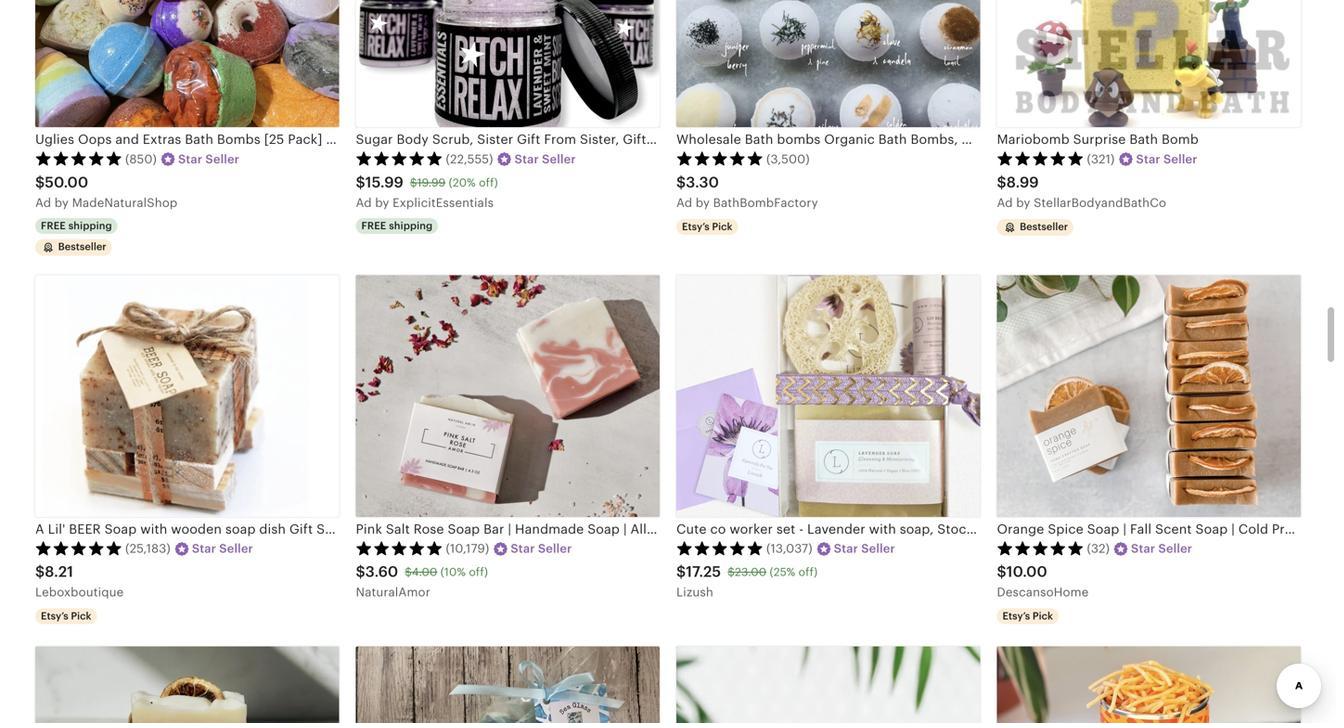 Task type: vqa. For each thing, say whether or not it's contained in the screenshot.
1st "A" from left
yes



Task type: describe. For each thing, give the bounding box(es) containing it.
$ 3.30 a d b y bathbombfactory
[[677, 174, 818, 210]]

shipping for madenaturalshop
[[68, 220, 112, 232]]

uglies oops and extras bath bombs [25 pack] |bath bombs |damaged bath bombs |wholesale |imperfect bath bombs |scratch and dent bath bombs image
[[35, 0, 339, 127]]

etsy's pick for 3.30
[[682, 221, 733, 233]]

d inside $ 15.99 $ 19.99 (20% off) a d b y explicitessentials
[[364, 196, 372, 210]]

5 out of 5 stars image for (10,179)
[[356, 540, 443, 555]]

sister,
[[580, 132, 619, 147]]

$ for 15.99
[[356, 174, 366, 191]]

15.99
[[366, 174, 404, 191]]

madenaturalshop
[[72, 196, 178, 210]]

wholesale
[[677, 132, 742, 147]]

a for 8.99
[[997, 196, 1006, 210]]

bombs,
[[911, 132, 958, 147]]

star seller for (321)
[[1137, 152, 1198, 166]]

1 gift from the left
[[517, 132, 541, 147]]

3 bath from the left
[[1130, 132, 1159, 147]]

bomb
[[1162, 132, 1199, 147]]

stellarbodyandbathco
[[1034, 196, 1167, 210]]

etsy's pick for 10.00
[[1003, 610, 1053, 622]]

(321)
[[1087, 152, 1115, 166]]

seller for (321)
[[1164, 152, 1198, 166]]

2 sister from the left
[[674, 132, 710, 147]]

10.00
[[1007, 563, 1048, 580]]

seller for (10,179)
[[538, 542, 572, 556]]

off) for 3.60
[[469, 566, 488, 578]]

star for (10,179)
[[511, 542, 535, 556]]

$ for 3.30
[[677, 174, 686, 191]]

fall
[[1131, 521, 1152, 536]]

naturalamor
[[356, 585, 431, 599]]

star for (22,555)
[[515, 152, 539, 166]]

free shipping for explicitessentials
[[362, 220, 433, 232]]

no
[[1031, 132, 1048, 147]]

y inside $ 15.99 $ 19.99 (20% off) a d b y explicitessentials
[[383, 196, 389, 210]]

etsy's for 3.30
[[682, 221, 710, 233]]

5 out of 5 stars image for (321)
[[997, 151, 1085, 166]]

$ 3.60 $ 4.00 (10% off) naturalamor
[[356, 563, 488, 599]]

17.25
[[686, 563, 721, 580]]

1 sister from the left
[[477, 132, 514, 147]]

seller for (22,555)
[[542, 152, 576, 166]]

orange spice soap | fall scent soap | cold process so
[[997, 521, 1337, 536]]

(25%
[[770, 566, 796, 578]]

(850)
[[125, 152, 157, 166]]

star seller for (850)
[[178, 152, 240, 166]]

star seller for (25,183)
[[192, 542, 253, 556]]

$ for 8.99
[[997, 174, 1007, 191]]

(10%
[[441, 566, 466, 578]]

(25,183)
[[125, 542, 171, 556]]

orange spice soap | fall scent soap | cold process soap | natural soap | handmade soap image
[[997, 275, 1301, 517]]

(13,037)
[[767, 542, 813, 556]]

$ 15.99 $ 19.99 (20% off) a d b y explicitessentials
[[356, 174, 498, 210]]

3.30
[[686, 174, 719, 191]]

$ for 50.00
[[35, 174, 45, 191]]

bombs
[[1180, 132, 1223, 147]]

gmo,
[[991, 132, 1027, 147]]

(3,500)
[[767, 152, 810, 166]]

spice
[[1048, 521, 1084, 536]]

a lil' beer soap with wooden soap dish gift set made in the ozarks- | | rustic wedding favors, party favors, client gift, father's day gift image
[[35, 275, 339, 517]]

1 | from the left
[[1123, 521, 1127, 536]]

$ for 3.60
[[356, 563, 366, 580]]

sugar body scrub, sister gift from sister, gift for sister
[[356, 132, 710, 147]]

process
[[1272, 521, 1322, 536]]

off) for 17.25
[[799, 566, 818, 578]]

23.00
[[735, 566, 767, 578]]

4.00
[[412, 566, 438, 578]]

(22,555)
[[446, 152, 493, 166]]



Task type: locate. For each thing, give the bounding box(es) containing it.
2 free from the left
[[362, 220, 386, 232]]

star seller for (10,179)
[[511, 542, 572, 556]]

1 horizontal spatial soap
[[1196, 521, 1228, 536]]

1 horizontal spatial free
[[362, 220, 386, 232]]

$ 10.00 descansohome
[[997, 563, 1089, 599]]

a inside $ 50.00 a d b y madenaturalshop
[[35, 196, 44, 210]]

star right (850)
[[178, 152, 202, 166]]

for
[[650, 132, 670, 147]]

pick for 10.00
[[1033, 610, 1053, 622]]

seller
[[206, 152, 240, 166], [542, 152, 576, 166], [1164, 152, 1198, 166], [219, 542, 253, 556], [538, 542, 572, 556], [862, 542, 896, 556], [1159, 542, 1193, 556]]

pick
[[712, 221, 733, 233], [71, 610, 91, 622], [1033, 610, 1053, 622]]

y inside $ 50.00 a d b y madenaturalshop
[[62, 196, 69, 210]]

wholesale bath bombs organic bath bombs,  non gmo, no cruelty, vegan bath bombs
[[677, 132, 1223, 147]]

$ inside $ 8.99 a d b y stellarbodyandbathco
[[997, 174, 1007, 191]]

| left cold
[[1232, 521, 1235, 536]]

(20%
[[449, 176, 476, 189]]

coconut milk handmade soap| moisturizing | all natural organic soap | plant based | gift for her| birthday gift image
[[35, 647, 339, 723]]

1 horizontal spatial bestseller
[[1020, 221, 1069, 233]]

leboxboutique
[[35, 585, 124, 599]]

$ for 17.25
[[677, 563, 686, 580]]

seller right (13,037)
[[862, 542, 896, 556]]

pick down leboxboutique
[[71, 610, 91, 622]]

star right (25,183) on the left of page
[[192, 542, 216, 556]]

wholesale bath bombs organic bath bombs,  non gmo, no cruelty, vegan bath bombs image
[[677, 0, 981, 127]]

sugar body scrub, sister gift from sister, gift for sister image
[[356, 0, 660, 127]]

bath
[[745, 132, 774, 147], [879, 132, 907, 147], [1130, 132, 1159, 147], [1148, 132, 1176, 147]]

explicitessentials
[[393, 196, 494, 210]]

$ 50.00 a d b y madenaturalshop
[[35, 174, 178, 210]]

3 y from the left
[[703, 196, 710, 210]]

d for 50.00
[[43, 196, 51, 210]]

y
[[62, 196, 69, 210], [383, 196, 389, 210], [703, 196, 710, 210], [1024, 196, 1031, 210]]

vegan
[[1105, 132, 1144, 147]]

8.21
[[45, 563, 73, 580]]

1 horizontal spatial etsy's pick
[[682, 221, 733, 233]]

b inside $ 8.99 a d b y stellarbodyandbathco
[[1017, 196, 1024, 210]]

0 horizontal spatial |
[[1123, 521, 1127, 536]]

star down sugar body scrub, sister gift from sister, gift for sister
[[515, 152, 539, 166]]

$ for 10.00
[[997, 563, 1007, 580]]

free for explicitessentials
[[362, 220, 386, 232]]

a
[[35, 196, 44, 210], [356, 196, 364, 210], [677, 196, 685, 210], [997, 196, 1006, 210]]

bestseller
[[1020, 221, 1069, 233], [58, 241, 106, 253]]

all  natural scented handmade soaps-hand crafted image
[[677, 647, 981, 723]]

b inside $ 50.00 a d b y madenaturalshop
[[55, 196, 62, 210]]

mariobomb surprise bath bomb
[[997, 132, 1199, 147]]

sister right for
[[674, 132, 710, 147]]

pick down $ 3.30 a d b y bathbombfactory at top right
[[712, 221, 733, 233]]

5 out of 5 stars image for (32)
[[997, 540, 1085, 555]]

star for (850)
[[178, 152, 202, 166]]

2 horizontal spatial etsy's pick
[[1003, 610, 1053, 622]]

star for (32)
[[1131, 542, 1156, 556]]

free shipping down $ 15.99 $ 19.99 (20% off) a d b y explicitessentials
[[362, 220, 433, 232]]

free
[[41, 220, 66, 232], [362, 220, 386, 232]]

etsy's pick down the descansohome
[[1003, 610, 1053, 622]]

d inside $ 50.00 a d b y madenaturalshop
[[43, 196, 51, 210]]

a down sugar
[[356, 196, 364, 210]]

b inside $ 15.99 $ 19.99 (20% off) a d b y explicitessentials
[[375, 196, 383, 210]]

off) right the "(10%"
[[469, 566, 488, 578]]

d down 15.99
[[364, 196, 372, 210]]

$ inside $ 50.00 a d b y madenaturalshop
[[35, 174, 45, 191]]

free for madenaturalshop
[[41, 220, 66, 232]]

cold
[[1239, 521, 1269, 536]]

star for (321)
[[1137, 152, 1161, 166]]

sister
[[477, 132, 514, 147], [674, 132, 710, 147]]

0 horizontal spatial gift
[[517, 132, 541, 147]]

off) inside $ 3.60 $ 4.00 (10% off) naturalamor
[[469, 566, 488, 578]]

2 b from the left
[[375, 196, 383, 210]]

0 horizontal spatial bestseller
[[58, 241, 106, 253]]

2 y from the left
[[383, 196, 389, 210]]

from
[[544, 132, 577, 147]]

scrub,
[[432, 132, 474, 147]]

4 d from the left
[[1005, 196, 1013, 210]]

$ 8.99 a d b y stellarbodyandbathco
[[997, 174, 1167, 210]]

2 shipping from the left
[[389, 220, 433, 232]]

seller for (850)
[[206, 152, 240, 166]]

seller right (10,179)
[[538, 542, 572, 556]]

off) right (20%
[[479, 176, 498, 189]]

star seller right (13,037)
[[834, 542, 896, 556]]

5 out of 5 stars image up the 8.21
[[35, 540, 123, 555]]

b down 15.99
[[375, 196, 383, 210]]

5 out of 5 stars image up 17.25
[[677, 540, 764, 555]]

free shipping
[[41, 220, 112, 232], [362, 220, 433, 232]]

1 horizontal spatial gift
[[623, 132, 647, 147]]

2 horizontal spatial etsy's
[[1003, 610, 1030, 622]]

1 bath from the left
[[745, 132, 774, 147]]

5 out of 5 stars image for (22,555)
[[356, 151, 443, 166]]

b
[[55, 196, 62, 210], [375, 196, 383, 210], [696, 196, 704, 210], [1017, 196, 1024, 210]]

star seller right (850)
[[178, 152, 240, 166]]

1 a from the left
[[35, 196, 44, 210]]

b down the 8.99
[[1017, 196, 1024, 210]]

1 free from the left
[[41, 220, 66, 232]]

d down the 8.99
[[1005, 196, 1013, 210]]

bestseller down $ 50.00 a d b y madenaturalshop
[[58, 241, 106, 253]]

b for 8.99
[[1017, 196, 1024, 210]]

star right (10,179)
[[511, 542, 535, 556]]

shipping for explicitessentials
[[389, 220, 433, 232]]

star seller for (13,037)
[[834, 542, 896, 556]]

descansohome
[[997, 585, 1089, 599]]

pink salt rose soap bar | handmade soap | all natural soap| organic soap | vegan | essential oil| bridesmaid gifts image
[[356, 275, 660, 517]]

mariobomb
[[997, 132, 1070, 147]]

b for 50.00
[[55, 196, 62, 210]]

star for (25,183)
[[192, 542, 216, 556]]

1 soap from the left
[[1088, 521, 1120, 536]]

5 out of 5 stars image down wholesale
[[677, 151, 764, 166]]

y down the 8.99
[[1024, 196, 1031, 210]]

so
[[1325, 521, 1337, 536]]

pick for 3.30
[[712, 221, 733, 233]]

orange
[[997, 521, 1045, 536]]

bathbombfactory
[[713, 196, 818, 210]]

surprise
[[1074, 132, 1126, 147]]

4 y from the left
[[1024, 196, 1031, 210]]

a for 3.30
[[677, 196, 685, 210]]

gift left for
[[623, 132, 647, 147]]

$ inside $ 8.21 leboxboutique
[[35, 563, 45, 580]]

50.00
[[45, 174, 88, 191]]

bath left bombs,
[[879, 132, 907, 147]]

1 horizontal spatial pick
[[712, 221, 733, 233]]

star down vegan
[[1137, 152, 1161, 166]]

d for 8.99
[[1005, 196, 1013, 210]]

$ inside $ 3.30 a d b y bathbombfactory
[[677, 174, 686, 191]]

free down 15.99
[[362, 220, 386, 232]]

2 gift from the left
[[623, 132, 647, 147]]

1 y from the left
[[62, 196, 69, 210]]

off) inside $ 17.25 $ 23.00 (25% off) lizush
[[799, 566, 818, 578]]

1 free shipping from the left
[[41, 220, 112, 232]]

(32)
[[1087, 542, 1110, 556]]

$ 8.21 leboxboutique
[[35, 563, 124, 599]]

star seller for (22,555)
[[515, 152, 576, 166]]

0 vertical spatial bestseller
[[1020, 221, 1069, 233]]

etsy's for 8.21
[[41, 610, 68, 622]]

a left madenaturalshop
[[35, 196, 44, 210]]

star
[[178, 152, 202, 166], [515, 152, 539, 166], [1137, 152, 1161, 166], [192, 542, 216, 556], [511, 542, 535, 556], [834, 542, 859, 556], [1131, 542, 1156, 556]]

pick down the descansohome
[[1033, 610, 1053, 622]]

1 b from the left
[[55, 196, 62, 210]]

soap right scent
[[1196, 521, 1228, 536]]

2 | from the left
[[1232, 521, 1235, 536]]

d
[[43, 196, 51, 210], [364, 196, 372, 210], [685, 196, 693, 210], [1005, 196, 1013, 210]]

b down 50.00
[[55, 196, 62, 210]]

etsy's pick down leboxboutique
[[41, 610, 91, 622]]

1 horizontal spatial etsy's
[[682, 221, 710, 233]]

$
[[35, 174, 45, 191], [356, 174, 366, 191], [677, 174, 686, 191], [997, 174, 1007, 191], [410, 176, 417, 189], [35, 563, 45, 580], [356, 563, 366, 580], [677, 563, 686, 580], [997, 563, 1007, 580], [405, 566, 412, 578], [728, 566, 735, 578]]

star seller
[[178, 152, 240, 166], [515, 152, 576, 166], [1137, 152, 1198, 166], [192, 542, 253, 556], [511, 542, 572, 556], [834, 542, 896, 556], [1131, 542, 1193, 556]]

bath left bomb
[[1130, 132, 1159, 147]]

star for (13,037)
[[834, 542, 859, 556]]

0 horizontal spatial free
[[41, 220, 66, 232]]

| left fall
[[1123, 521, 1127, 536]]

star down fall
[[1131, 542, 1156, 556]]

off) for 15.99
[[479, 176, 498, 189]]

y inside $ 8.99 a d b y stellarbodyandbathco
[[1024, 196, 1031, 210]]

bath right vegan
[[1148, 132, 1176, 147]]

$ for 8.21
[[35, 563, 45, 580]]

5 out of 5 stars image up 10.00
[[997, 540, 1085, 555]]

1 vertical spatial bestseller
[[58, 241, 106, 253]]

a down wholesale
[[677, 196, 685, 210]]

bombs
[[777, 132, 821, 147]]

3.60
[[366, 563, 398, 580]]

1 shipping from the left
[[68, 220, 112, 232]]

body
[[397, 132, 429, 147]]

5 out of 5 stars image for (850)
[[35, 151, 123, 166]]

y inside $ 3.30 a d b y bathbombfactory
[[703, 196, 710, 210]]

off) inside $ 15.99 $ 19.99 (20% off) a d b y explicitessentials
[[479, 176, 498, 189]]

cruelty,
[[1052, 132, 1101, 147]]

1 horizontal spatial sister
[[674, 132, 710, 147]]

1 horizontal spatial |
[[1232, 521, 1235, 536]]

1 d from the left
[[43, 196, 51, 210]]

1 horizontal spatial shipping
[[389, 220, 433, 232]]

2 soap from the left
[[1196, 521, 1228, 536]]

b down "3.30"
[[696, 196, 704, 210]]

$ inside $ 10.00 descansohome
[[997, 563, 1007, 580]]

5 out of 5 stars image up 50.00
[[35, 151, 123, 166]]

sister up (22,555)
[[477, 132, 514, 147]]

off)
[[479, 176, 498, 189], [469, 566, 488, 578], [799, 566, 818, 578]]

2 free shipping from the left
[[362, 220, 433, 232]]

5 out of 5 stars image for (25,183)
[[35, 540, 123, 555]]

free shipping for madenaturalshop
[[41, 220, 112, 232]]

gift left from
[[517, 132, 541, 147]]

|
[[1123, 521, 1127, 536], [1232, 521, 1235, 536]]

seller for (25,183)
[[219, 542, 253, 556]]

8.99
[[1007, 174, 1039, 191]]

shipping
[[68, 220, 112, 232], [389, 220, 433, 232]]

bath up (3,500)
[[745, 132, 774, 147]]

$ 17.25 $ 23.00 (25% off) lizush
[[677, 563, 818, 599]]

seller down from
[[542, 152, 576, 166]]

bestseller down the 8.99
[[1020, 221, 1069, 233]]

y down 15.99
[[383, 196, 389, 210]]

free shipping down 50.00
[[41, 220, 112, 232]]

y down 50.00
[[62, 196, 69, 210]]

etsy's down the descansohome
[[1003, 610, 1030, 622]]

etsy's pick
[[682, 221, 733, 233], [41, 610, 91, 622], [1003, 610, 1053, 622]]

3 b from the left
[[696, 196, 704, 210]]

seller down scent
[[1159, 542, 1193, 556]]

cute co worker set - lavender with soap, stocking stuffers for women, essential oil soap, bath and body gift, bath and body image
[[677, 275, 981, 517]]

d down "3.30"
[[685, 196, 693, 210]]

d down 50.00
[[43, 196, 51, 210]]

star seller right (25,183) on the left of page
[[192, 542, 253, 556]]

0 horizontal spatial shipping
[[68, 220, 112, 232]]

y down "3.30"
[[703, 196, 710, 210]]

b for 3.30
[[696, 196, 704, 210]]

gift
[[517, 132, 541, 147], [623, 132, 647, 147]]

5 out of 5 stars image for (3,500)
[[677, 151, 764, 166]]

star seller right (10,179)
[[511, 542, 572, 556]]

bath spaghetti - 100% natural and vegan body wash image
[[997, 647, 1301, 723]]

5 out of 5 stars image for (13,037)
[[677, 540, 764, 555]]

d inside $ 3.30 a d b y bathbombfactory
[[685, 196, 693, 210]]

a for 50.00
[[35, 196, 44, 210]]

non
[[962, 132, 988, 147]]

2 a from the left
[[356, 196, 364, 210]]

seller right (850)
[[206, 152, 240, 166]]

0 horizontal spatial etsy's pick
[[41, 610, 91, 622]]

star seller down bomb
[[1137, 152, 1198, 166]]

a inside $ 8.99 a d b y stellarbodyandbathco
[[997, 196, 1006, 210]]

etsy's down "3.30"
[[682, 221, 710, 233]]

4 b from the left
[[1017, 196, 1024, 210]]

b inside $ 3.30 a d b y bathbombfactory
[[696, 196, 704, 210]]

5 out of 5 stars image down 'body' in the left of the page
[[356, 151, 443, 166]]

etsy's down leboxboutique
[[41, 610, 68, 622]]

3 a from the left
[[677, 196, 685, 210]]

0 horizontal spatial etsy's
[[41, 610, 68, 622]]

2 d from the left
[[364, 196, 372, 210]]

0 horizontal spatial sister
[[477, 132, 514, 147]]

2 horizontal spatial pick
[[1033, 610, 1053, 622]]

sea glass soap, beach soap, beach house decor, summer soap, nautical soap, beach theme, beach wedding favor, guest soap image
[[356, 647, 660, 723]]

seller right (25,183) on the left of page
[[219, 542, 253, 556]]

organic
[[824, 132, 875, 147]]

pick for 8.21
[[71, 610, 91, 622]]

etsy's pick for 8.21
[[41, 610, 91, 622]]

19.99
[[417, 176, 446, 189]]

5 out of 5 stars image up 3.60
[[356, 540, 443, 555]]

a inside $ 3.30 a d b y bathbombfactory
[[677, 196, 685, 210]]

mariobomb surprise bath bomb image
[[997, 0, 1301, 127]]

lizush
[[677, 585, 714, 599]]

0 horizontal spatial free shipping
[[41, 220, 112, 232]]

shipping down $ 15.99 $ 19.99 (20% off) a d b y explicitessentials
[[389, 220, 433, 232]]

sugar
[[356, 132, 393, 147]]

3 d from the left
[[685, 196, 693, 210]]

free down 50.00
[[41, 220, 66, 232]]

star right (13,037)
[[834, 542, 859, 556]]

0 horizontal spatial soap
[[1088, 521, 1120, 536]]

star seller down orange spice soap | fall scent soap | cold process so
[[1131, 542, 1193, 556]]

scent
[[1156, 521, 1192, 536]]

y for 3.30
[[703, 196, 710, 210]]

soap up (32)
[[1088, 521, 1120, 536]]

soap
[[1088, 521, 1120, 536], [1196, 521, 1228, 536]]

seller for (13,037)
[[862, 542, 896, 556]]

0 horizontal spatial pick
[[71, 610, 91, 622]]

a down gmo,
[[997, 196, 1006, 210]]

shipping down $ 50.00 a d b y madenaturalshop
[[68, 220, 112, 232]]

star seller down sugar body scrub, sister gift from sister, gift for sister
[[515, 152, 576, 166]]

(10,179)
[[446, 542, 489, 556]]

4 a from the left
[[997, 196, 1006, 210]]

y for 8.99
[[1024, 196, 1031, 210]]

etsy's pick down "3.30"
[[682, 221, 733, 233]]

4 bath from the left
[[1148, 132, 1176, 147]]

etsy's
[[682, 221, 710, 233], [41, 610, 68, 622], [1003, 610, 1030, 622]]

seller for (32)
[[1159, 542, 1193, 556]]

d inside $ 8.99 a d b y stellarbodyandbathco
[[1005, 196, 1013, 210]]

star seller for (32)
[[1131, 542, 1193, 556]]

5 out of 5 stars image down "no"
[[997, 151, 1085, 166]]

2 bath from the left
[[879, 132, 907, 147]]

a inside $ 15.99 $ 19.99 (20% off) a d b y explicitessentials
[[356, 196, 364, 210]]

5 out of 5 stars image
[[35, 151, 123, 166], [356, 151, 443, 166], [677, 151, 764, 166], [997, 151, 1085, 166], [35, 540, 123, 555], [356, 540, 443, 555], [677, 540, 764, 555], [997, 540, 1085, 555]]

d for 3.30
[[685, 196, 693, 210]]

off) right "(25%"
[[799, 566, 818, 578]]

y for 50.00
[[62, 196, 69, 210]]

etsy's for 10.00
[[1003, 610, 1030, 622]]

seller down bomb
[[1164, 152, 1198, 166]]

1 horizontal spatial free shipping
[[362, 220, 433, 232]]



